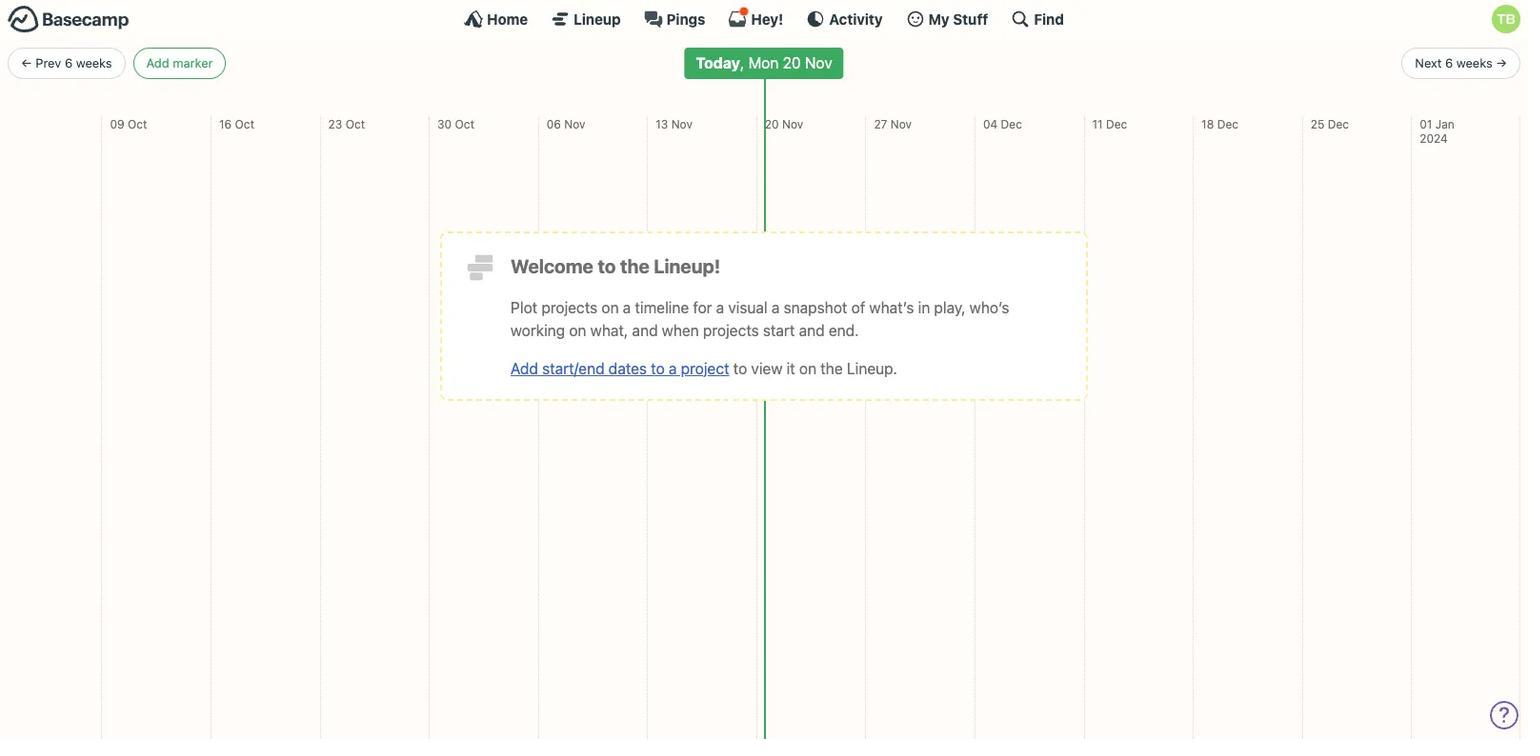 Task type: vqa. For each thing, say whether or not it's contained in the screenshot.
'Add' to the top
yes



Task type: describe. For each thing, give the bounding box(es) containing it.
← prev 6 weeks
[[21, 55, 112, 70]]

lineup link
[[551, 10, 621, 29]]

add for add marker
[[146, 55, 169, 70]]

oct for 23 oct
[[346, 117, 365, 131]]

stuff
[[953, 10, 989, 27]]

30 oct
[[437, 117, 475, 131]]

oct for 16 oct
[[235, 117, 254, 131]]

11 dec
[[1093, 117, 1128, 131]]

13 nov
[[656, 117, 693, 131]]

start/end
[[542, 360, 605, 377]]

it
[[787, 360, 795, 377]]

plot
[[511, 299, 538, 316]]

0 horizontal spatial projects
[[542, 299, 598, 316]]

a right for
[[716, 299, 724, 316]]

18 dec
[[1202, 117, 1239, 131]]

06
[[547, 117, 561, 131]]

hey! button
[[728, 7, 784, 29]]

1 weeks from the left
[[76, 55, 112, 70]]

1 and from the left
[[632, 322, 658, 339]]

06 nov
[[547, 117, 586, 131]]

pings button
[[644, 10, 706, 29]]

working
[[511, 322, 565, 339]]

30
[[437, 117, 452, 131]]

snapshot
[[784, 299, 848, 316]]

add start/end dates to a project to view it on the lineup.
[[511, 360, 898, 377]]

find
[[1034, 10, 1064, 27]]

dec for 18 dec
[[1218, 117, 1239, 131]]

visual
[[728, 299, 768, 316]]

for
[[693, 299, 712, 316]]

my
[[929, 10, 950, 27]]

find button
[[1011, 10, 1064, 29]]

27 nov
[[874, 117, 912, 131]]

a up start
[[772, 299, 780, 316]]

project
[[681, 360, 730, 377]]

16
[[219, 117, 232, 131]]

nov for 06 nov
[[564, 117, 586, 131]]

marker
[[173, 55, 213, 70]]

a left project
[[669, 360, 677, 377]]

start
[[763, 322, 795, 339]]

2 6 from the left
[[1446, 55, 1453, 70]]

what's
[[870, 299, 914, 316]]

play,
[[934, 299, 966, 316]]

view
[[751, 360, 783, 377]]

lineup
[[574, 10, 621, 27]]

25
[[1311, 117, 1325, 131]]

2 horizontal spatial to
[[734, 360, 747, 377]]

tim burton image
[[1492, 5, 1521, 33]]

→
[[1496, 55, 1508, 70]]

13
[[656, 117, 668, 131]]

dec for 25 dec
[[1328, 117, 1349, 131]]

0 vertical spatial on
[[602, 299, 619, 316]]

01 jan 2024
[[1420, 117, 1455, 146]]

main element
[[0, 0, 1528, 37]]

1 horizontal spatial to
[[651, 360, 665, 377]]

11
[[1093, 117, 1103, 131]]

23
[[328, 117, 342, 131]]

lineup.
[[847, 360, 898, 377]]

16 oct
[[219, 117, 254, 131]]



Task type: locate. For each thing, give the bounding box(es) containing it.
1 vertical spatial on
[[569, 322, 587, 339]]

1 horizontal spatial the
[[821, 360, 843, 377]]

1 6 from the left
[[65, 55, 73, 70]]

2 nov from the left
[[672, 117, 693, 131]]

dec
[[1001, 117, 1022, 131], [1106, 117, 1128, 131], [1218, 117, 1239, 131], [1328, 117, 1349, 131]]

plot projects on a timeline for a visual a snapshot of what's in play, who's working on what, and when projects start and end.
[[511, 299, 1010, 339]]

2024
[[1420, 132, 1448, 146]]

the
[[620, 255, 650, 277], [821, 360, 843, 377]]

2 dec from the left
[[1106, 117, 1128, 131]]

and down timeline
[[632, 322, 658, 339]]

on
[[602, 299, 619, 316], [569, 322, 587, 339], [799, 360, 817, 377]]

0 horizontal spatial to
[[598, 255, 616, 277]]

0 horizontal spatial 6
[[65, 55, 73, 70]]

nov for 27 nov
[[891, 117, 912, 131]]

activity link
[[806, 10, 883, 29]]

0 horizontal spatial the
[[620, 255, 650, 277]]

home link
[[464, 10, 528, 29]]

0 vertical spatial the
[[620, 255, 650, 277]]

18
[[1202, 117, 1214, 131]]

switch accounts image
[[8, 5, 130, 34]]

lineup!
[[654, 255, 721, 277]]

25 dec
[[1311, 117, 1349, 131]]

dates
[[609, 360, 647, 377]]

to right welcome
[[598, 255, 616, 277]]

activity
[[829, 10, 883, 27]]

nov right 13
[[672, 117, 693, 131]]

4 nov from the left
[[891, 117, 912, 131]]

4 dec from the left
[[1328, 117, 1349, 131]]

projects down the visual
[[703, 322, 759, 339]]

add start/end dates to a project link
[[511, 360, 730, 377]]

weeks
[[76, 55, 112, 70], [1457, 55, 1493, 70]]

and
[[632, 322, 658, 339], [799, 322, 825, 339]]

today
[[696, 54, 740, 71]]

a up what, at the top
[[623, 299, 631, 316]]

0 horizontal spatial add
[[146, 55, 169, 70]]

1 horizontal spatial on
[[602, 299, 619, 316]]

1 vertical spatial the
[[821, 360, 843, 377]]

end.
[[829, 322, 859, 339]]

add marker link
[[133, 48, 226, 79]]

4 oct from the left
[[455, 117, 475, 131]]

dec right 25
[[1328, 117, 1349, 131]]

27
[[874, 117, 888, 131]]

home
[[487, 10, 528, 27]]

oct right 09
[[128, 117, 147, 131]]

who's
[[970, 299, 1010, 316]]

nov right the "27"
[[891, 117, 912, 131]]

1 oct from the left
[[128, 117, 147, 131]]

welcome
[[511, 255, 594, 277]]

in
[[918, 299, 930, 316]]

nov for 13 nov
[[672, 117, 693, 131]]

dec right 04
[[1001, 117, 1022, 131]]

dec for 11 dec
[[1106, 117, 1128, 131]]

a
[[623, 299, 631, 316], [716, 299, 724, 316], [772, 299, 780, 316], [669, 360, 677, 377]]

0 vertical spatial projects
[[542, 299, 598, 316]]

to
[[598, 255, 616, 277], [651, 360, 665, 377], [734, 360, 747, 377]]

04 dec
[[983, 117, 1022, 131]]

dec for 04 dec
[[1001, 117, 1022, 131]]

04
[[983, 117, 998, 131]]

1 horizontal spatial add
[[511, 360, 538, 377]]

3 oct from the left
[[346, 117, 365, 131]]

what,
[[591, 322, 628, 339]]

of
[[852, 299, 866, 316]]

1 vertical spatial projects
[[703, 322, 759, 339]]

0 vertical spatial add
[[146, 55, 169, 70]]

6
[[65, 55, 73, 70], [1446, 55, 1453, 70]]

23 oct
[[328, 117, 365, 131]]

prev
[[36, 55, 61, 70]]

6 right next
[[1446, 55, 1453, 70]]

the up timeline
[[620, 255, 650, 277]]

hey!
[[751, 10, 784, 27]]

0 horizontal spatial on
[[569, 322, 587, 339]]

3 dec from the left
[[1218, 117, 1239, 131]]

to left view
[[734, 360, 747, 377]]

add left marker
[[146, 55, 169, 70]]

←
[[21, 55, 32, 70]]

nov right 20
[[782, 117, 804, 131]]

on left what, at the top
[[569, 322, 587, 339]]

20 nov
[[765, 117, 804, 131]]

1 horizontal spatial weeks
[[1457, 55, 1493, 70]]

next 6 weeks →
[[1415, 55, 1508, 70]]

next
[[1415, 55, 1442, 70]]

3 nov from the left
[[782, 117, 804, 131]]

0 horizontal spatial weeks
[[76, 55, 112, 70]]

add marker
[[146, 55, 213, 70]]

oct right 30
[[455, 117, 475, 131]]

1 horizontal spatial and
[[799, 322, 825, 339]]

welcome to the lineup!
[[511, 255, 721, 277]]

09
[[110, 117, 124, 131]]

oct for 09 oct
[[128, 117, 147, 131]]

when
[[662, 322, 699, 339]]

2 horizontal spatial on
[[799, 360, 817, 377]]

2 vertical spatial on
[[799, 360, 817, 377]]

add
[[146, 55, 169, 70], [511, 360, 538, 377]]

1 horizontal spatial 6
[[1446, 55, 1453, 70]]

projects up working
[[542, 299, 598, 316]]

1 horizontal spatial projects
[[703, 322, 759, 339]]

2 and from the left
[[799, 322, 825, 339]]

projects
[[542, 299, 598, 316], [703, 322, 759, 339]]

weeks right prev
[[76, 55, 112, 70]]

and down snapshot
[[799, 322, 825, 339]]

timeline
[[635, 299, 689, 316]]

nov
[[564, 117, 586, 131], [672, 117, 693, 131], [782, 117, 804, 131], [891, 117, 912, 131]]

0 horizontal spatial and
[[632, 322, 658, 339]]

to right dates
[[651, 360, 665, 377]]

add for add start/end dates to a project to view it on the lineup.
[[511, 360, 538, 377]]

20
[[765, 117, 779, 131]]

jan
[[1436, 117, 1455, 131]]

on right it
[[799, 360, 817, 377]]

1 nov from the left
[[564, 117, 586, 131]]

2 weeks from the left
[[1457, 55, 1493, 70]]

dec right '18'
[[1218, 117, 1239, 131]]

oct right 16
[[235, 117, 254, 131]]

the down end.
[[821, 360, 843, 377]]

my stuff
[[929, 10, 989, 27]]

nov right the 06
[[564, 117, 586, 131]]

09 oct
[[110, 117, 147, 131]]

2 oct from the left
[[235, 117, 254, 131]]

1 dec from the left
[[1001, 117, 1022, 131]]

on up what, at the top
[[602, 299, 619, 316]]

oct for 30 oct
[[455, 117, 475, 131]]

01
[[1420, 117, 1433, 131]]

6 right prev
[[65, 55, 73, 70]]

nov for 20 nov
[[782, 117, 804, 131]]

oct
[[128, 117, 147, 131], [235, 117, 254, 131], [346, 117, 365, 131], [455, 117, 475, 131]]

1 vertical spatial add
[[511, 360, 538, 377]]

weeks left →
[[1457, 55, 1493, 70]]

dec right 11
[[1106, 117, 1128, 131]]

add down working
[[511, 360, 538, 377]]

my stuff button
[[906, 10, 989, 29]]

oct right 23
[[346, 117, 365, 131]]

pings
[[667, 10, 706, 27]]



